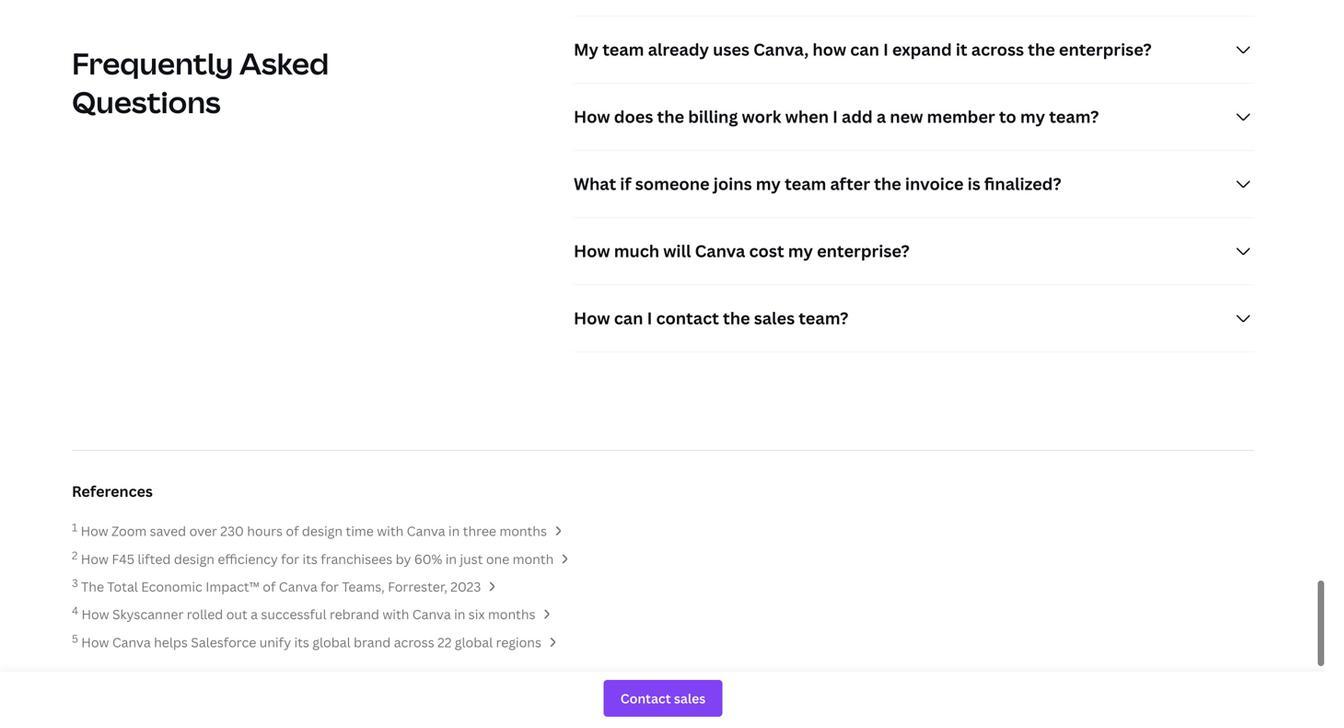 Task type: locate. For each thing, give the bounding box(es) containing it.
1 horizontal spatial team?
[[1049, 105, 1099, 128]]

a right the add
[[877, 105, 886, 128]]

with inside 4 how skyscanner rolled out a successful rebrand with canva in six months
[[383, 606, 409, 624]]

the
[[1028, 38, 1055, 61], [657, 105, 684, 128], [874, 173, 901, 195], [723, 307, 750, 330]]

cost
[[749, 240, 784, 263]]

across inside "5 how canva helps salesforce unify its global brand across 22 global regions"
[[394, 634, 434, 651]]

1 vertical spatial i
[[833, 105, 838, 128]]

0 vertical spatial design
[[302, 523, 343, 540]]

work
[[742, 105, 781, 128]]

if
[[620, 173, 631, 195]]

for inside 2 how f45 lifted design efficiency for its franchisees by 60% in just one month
[[281, 551, 299, 568]]

canva inside 1 how zoom saved over 230 hours of design time with canva in three months
[[407, 523, 445, 540]]

i left contact
[[647, 307, 652, 330]]

canva inside 3 the total economic impact™️ of canva for teams, forrester, 2023
[[279, 578, 317, 596]]

much
[[614, 240, 660, 263]]

with down the 'forrester,'
[[383, 606, 409, 624]]

0 horizontal spatial design
[[174, 551, 215, 568]]

2 global from the left
[[455, 634, 493, 651]]

1 vertical spatial across
[[394, 634, 434, 651]]

how
[[574, 105, 610, 128], [574, 240, 610, 263], [574, 307, 610, 330], [81, 523, 108, 540], [81, 551, 109, 568], [81, 606, 109, 624], [81, 634, 109, 651]]

design down over
[[174, 551, 215, 568]]

1 vertical spatial a
[[251, 606, 258, 624]]

total
[[107, 578, 138, 596]]

with right time
[[377, 523, 404, 540]]

i left "expand"
[[883, 38, 889, 61]]

six
[[469, 606, 485, 624]]

saved
[[150, 523, 186, 540]]

1 horizontal spatial a
[[877, 105, 886, 128]]

canva right the will
[[695, 240, 745, 263]]

0 vertical spatial my
[[1020, 105, 1045, 128]]

1 horizontal spatial can
[[850, 38, 879, 61]]

can right how at the right top of the page
[[850, 38, 879, 61]]

1 horizontal spatial design
[[302, 523, 343, 540]]

its right unify
[[294, 634, 309, 651]]

1 vertical spatial for
[[321, 578, 339, 596]]

asked
[[239, 43, 329, 83]]

global down six
[[455, 634, 493, 651]]

my
[[574, 38, 599, 61]]

the right 'does'
[[657, 105, 684, 128]]

1 vertical spatial design
[[174, 551, 215, 568]]

0 vertical spatial team?
[[1049, 105, 1099, 128]]

team? right sales
[[799, 307, 849, 330]]

1 horizontal spatial across
[[971, 38, 1024, 61]]

1 vertical spatial team
[[785, 173, 826, 195]]

2 horizontal spatial i
[[883, 38, 889, 61]]

global
[[312, 634, 351, 651], [455, 634, 493, 651]]

to
[[999, 105, 1017, 128]]

of inside 1 how zoom saved over 230 hours of design time with canva in three months
[[286, 523, 299, 540]]

across
[[971, 38, 1024, 61], [394, 634, 434, 651]]

0 vertical spatial with
[[377, 523, 404, 540]]

with
[[377, 523, 404, 540], [383, 606, 409, 624]]

1 vertical spatial team?
[[799, 307, 849, 330]]

of down efficiency
[[263, 578, 276, 596]]

questions
[[72, 82, 221, 122]]

out
[[226, 606, 247, 624]]

how much will canva cost my enterprise?
[[574, 240, 910, 263]]

a
[[877, 105, 886, 128], [251, 606, 258, 624]]

months up regions
[[488, 606, 536, 624]]

0 horizontal spatial a
[[251, 606, 258, 624]]

over
[[189, 523, 217, 540]]

the right it
[[1028, 38, 1055, 61]]

2 vertical spatial my
[[788, 240, 813, 263]]

team left after
[[785, 173, 826, 195]]

across left 22
[[394, 634, 434, 651]]

1 horizontal spatial my
[[788, 240, 813, 263]]

0 vertical spatial a
[[877, 105, 886, 128]]

0 vertical spatial i
[[883, 38, 889, 61]]

footnote 1 element
[[72, 520, 78, 535]]

its down 1 how zoom saved over 230 hours of design time with canva in three months at the left
[[302, 551, 318, 568]]

0 horizontal spatial team
[[603, 38, 644, 61]]

my right cost
[[788, 240, 813, 263]]

rebrand
[[330, 606, 379, 624]]

1 horizontal spatial team
[[785, 173, 826, 195]]

1 vertical spatial with
[[383, 606, 409, 624]]

0 horizontal spatial my
[[756, 173, 781, 195]]

months up month
[[500, 523, 547, 540]]

1 how zoom saved over 230 hours of design time with canva in three months
[[72, 520, 547, 540]]

2 horizontal spatial my
[[1020, 105, 1045, 128]]

for up 3 the total economic impact™️ of canva for teams, forrester, 2023
[[281, 551, 299, 568]]

5 how canva helps salesforce unify its global brand across 22 global regions
[[72, 632, 541, 651]]

contact
[[656, 307, 719, 330]]

my
[[1020, 105, 1045, 128], [756, 173, 781, 195], [788, 240, 813, 263]]

a inside dropdown button
[[877, 105, 886, 128]]

member
[[927, 105, 995, 128]]

0 vertical spatial in
[[448, 523, 460, 540]]

with inside 1 how zoom saved over 230 hours of design time with canva in three months
[[377, 523, 404, 540]]

can
[[850, 38, 879, 61], [614, 307, 643, 330]]

enterprise?
[[1059, 38, 1152, 61], [817, 240, 910, 263]]

for down 2 how f45 lifted design efficiency for its franchisees by 60% in just one month at the bottom
[[321, 578, 339, 596]]

2
[[72, 548, 78, 563]]

joins
[[714, 173, 752, 195]]

how inside "5 how canva helps salesforce unify its global brand across 22 global regions"
[[81, 634, 109, 651]]

three
[[463, 523, 496, 540]]

1 horizontal spatial i
[[833, 105, 838, 128]]

team inside "dropdown button"
[[785, 173, 826, 195]]

0 vertical spatial across
[[971, 38, 1024, 61]]

my inside the how much will canva cost my enterprise? dropdown button
[[788, 240, 813, 263]]

a right out
[[251, 606, 258, 624]]

footnote 5 element
[[72, 632, 78, 646]]

my right to
[[1020, 105, 1045, 128]]

franchisees
[[321, 551, 393, 568]]

team? right to
[[1049, 105, 1099, 128]]

0 horizontal spatial can
[[614, 307, 643, 330]]

1 horizontal spatial for
[[321, 578, 339, 596]]

i
[[883, 38, 889, 61], [833, 105, 838, 128], [647, 307, 652, 330]]

how inside 2 how f45 lifted design efficiency for its franchisees by 60% in just one month
[[81, 551, 109, 568]]

1 vertical spatial of
[[263, 578, 276, 596]]

of right hours
[[286, 523, 299, 540]]

frequently
[[72, 43, 233, 83]]

canva inside "5 how canva helps salesforce unify its global brand across 22 global regions"
[[112, 634, 151, 651]]

canva up 4 how skyscanner rolled out a successful rebrand with canva in six months
[[279, 578, 317, 596]]

the right after
[[874, 173, 901, 195]]

0 vertical spatial months
[[500, 523, 547, 540]]

0 horizontal spatial across
[[394, 634, 434, 651]]

0 horizontal spatial i
[[647, 307, 652, 330]]

2 how f45 lifted design efficiency for its franchisees by 60% in just one month
[[72, 548, 554, 568]]

1 vertical spatial in
[[445, 551, 457, 568]]

footnote 3 element
[[72, 576, 78, 591]]

in
[[448, 523, 460, 540], [445, 551, 457, 568], [454, 606, 465, 624]]

of inside 3 the total economic impact™️ of canva for teams, forrester, 2023
[[263, 578, 276, 596]]

canva up 60%
[[407, 523, 445, 540]]

forrester,
[[388, 578, 448, 596]]

0 vertical spatial team
[[603, 38, 644, 61]]

is
[[968, 173, 981, 195]]

month
[[513, 551, 554, 568]]

team
[[603, 38, 644, 61], [785, 173, 826, 195]]

in left six
[[454, 606, 465, 624]]

by
[[396, 551, 411, 568]]

across right it
[[971, 38, 1024, 61]]

0 horizontal spatial for
[[281, 551, 299, 568]]

0 vertical spatial can
[[850, 38, 879, 61]]

across inside my team already uses canva, how can i expand it across the enterprise? dropdown button
[[971, 38, 1024, 61]]

how does the billing work when i add a new member to my team?
[[574, 105, 1099, 128]]

f45
[[112, 551, 134, 568]]

in left three
[[448, 523, 460, 540]]

0 vertical spatial its
[[302, 551, 318, 568]]

my right joins
[[756, 173, 781, 195]]

when
[[785, 105, 829, 128]]

someone
[[635, 173, 710, 195]]

its
[[302, 551, 318, 568], [294, 634, 309, 651]]

what if someone joins my team after the invoice is finalized? button
[[574, 151, 1254, 217]]

can left contact
[[614, 307, 643, 330]]

0 horizontal spatial global
[[312, 634, 351, 651]]

design inside 1 how zoom saved over 230 hours of design time with canva in three months
[[302, 523, 343, 540]]

1 vertical spatial enterprise?
[[817, 240, 910, 263]]

frequently asked questions
[[72, 43, 329, 122]]

impact™️
[[206, 578, 260, 596]]

how
[[813, 38, 846, 61]]

design up 2 how f45 lifted design efficiency for its franchisees by 60% in just one month at the bottom
[[302, 523, 343, 540]]

canva down the skyscanner
[[112, 634, 151, 651]]

i left the add
[[833, 105, 838, 128]]

how much will canva cost my enterprise? button
[[574, 218, 1254, 285]]

months inside 1 how zoom saved over 230 hours of design time with canva in three months
[[500, 523, 547, 540]]

team?
[[1049, 105, 1099, 128], [799, 307, 849, 330]]

5
[[72, 632, 78, 646]]

1 vertical spatial months
[[488, 606, 536, 624]]

team right my on the left top of page
[[603, 38, 644, 61]]

in inside 4 how skyscanner rolled out a successful rebrand with canva in six months
[[454, 606, 465, 624]]

4 how skyscanner rolled out a successful rebrand with canva in six months
[[72, 604, 536, 624]]

global down rebrand
[[312, 634, 351, 651]]

1 vertical spatial my
[[756, 173, 781, 195]]

0 horizontal spatial of
[[263, 578, 276, 596]]

0 vertical spatial of
[[286, 523, 299, 540]]

1 horizontal spatial of
[[286, 523, 299, 540]]

2 vertical spatial in
[[454, 606, 465, 624]]

canva inside the how much will canva cost my enterprise? dropdown button
[[695, 240, 745, 263]]

canva up 22
[[412, 606, 451, 624]]

my inside what if someone joins my team after the invoice is finalized? "dropdown button"
[[756, 173, 781, 195]]

uses
[[713, 38, 750, 61]]

one
[[486, 551, 510, 568]]

of
[[286, 523, 299, 540], [263, 578, 276, 596]]

canva
[[695, 240, 745, 263], [407, 523, 445, 540], [279, 578, 317, 596], [412, 606, 451, 624], [112, 634, 151, 651]]

1 horizontal spatial global
[[455, 634, 493, 651]]

0 vertical spatial for
[[281, 551, 299, 568]]

0 vertical spatial enterprise?
[[1059, 38, 1152, 61]]

in left just
[[445, 551, 457, 568]]

1 vertical spatial its
[[294, 634, 309, 651]]

design
[[302, 523, 343, 540], [174, 551, 215, 568]]

my team already uses canva, how can i expand it across the enterprise? button
[[574, 17, 1254, 83]]



Task type: describe. For each thing, give the bounding box(es) containing it.
design inside 2 how f45 lifted design efficiency for its franchisees by 60% in just one month
[[174, 551, 215, 568]]

0 horizontal spatial team?
[[799, 307, 849, 330]]

economic
[[141, 578, 202, 596]]

team inside dropdown button
[[603, 38, 644, 61]]

expand
[[892, 38, 952, 61]]

it
[[956, 38, 968, 61]]

does
[[614, 105, 653, 128]]

footnote 2 element
[[72, 548, 78, 563]]

for inside 3 the total economic impact™️ of canva for teams, forrester, 2023
[[321, 578, 339, 596]]

after
[[830, 173, 870, 195]]

its inside 2 how f45 lifted design efficiency for its franchisees by 60% in just one month
[[302, 551, 318, 568]]

my inside how does the billing work when i add a new member to my team? dropdown button
[[1020, 105, 1045, 128]]

in inside 1 how zoom saved over 230 hours of design time with canva in three months
[[448, 523, 460, 540]]

my team already uses canva, how can i expand it across the enterprise?
[[574, 38, 1152, 61]]

zoom
[[112, 523, 147, 540]]

billing
[[688, 105, 738, 128]]

finalized?
[[984, 173, 1062, 195]]

efficiency
[[218, 551, 278, 568]]

60%
[[414, 551, 442, 568]]

4
[[72, 604, 78, 618]]

hours
[[247, 523, 283, 540]]

new
[[890, 105, 923, 128]]

sales
[[754, 307, 795, 330]]

references
[[72, 482, 153, 502]]

canva inside 4 how skyscanner rolled out a successful rebrand with canva in six months
[[412, 606, 451, 624]]

how inside 4 how skyscanner rolled out a successful rebrand with canva in six months
[[81, 606, 109, 624]]

0 horizontal spatial enterprise?
[[817, 240, 910, 263]]

the left sales
[[723, 307, 750, 330]]

salesforce
[[191, 634, 256, 651]]

the inside "dropdown button"
[[874, 173, 901, 195]]

lifted
[[138, 551, 171, 568]]

already
[[648, 38, 709, 61]]

how can i contact the sales team?
[[574, 307, 849, 330]]

in inside 2 how f45 lifted design efficiency for its franchisees by 60% in just one month
[[445, 551, 457, 568]]

rolled
[[187, 606, 223, 624]]

how can i contact the sales team? button
[[574, 286, 1254, 352]]

months inside 4 how skyscanner rolled out a successful rebrand with canva in six months
[[488, 606, 536, 624]]

invoice
[[905, 173, 964, 195]]

footnote 4 element
[[72, 604, 78, 618]]

3
[[72, 576, 78, 591]]

2023
[[451, 578, 481, 596]]

how does the billing work when i add a new member to my team? button
[[574, 84, 1254, 150]]

how inside 1 how zoom saved over 230 hours of design time with canva in three months
[[81, 523, 108, 540]]

1 vertical spatial can
[[614, 307, 643, 330]]

successful
[[261, 606, 326, 624]]

unify
[[259, 634, 291, 651]]

230
[[220, 523, 244, 540]]

add
[[842, 105, 873, 128]]

22
[[438, 634, 452, 651]]

canva,
[[753, 38, 809, 61]]

what
[[574, 173, 616, 195]]

its inside "5 how canva helps salesforce unify its global brand across 22 global regions"
[[294, 634, 309, 651]]

time
[[346, 523, 374, 540]]

2 vertical spatial i
[[647, 307, 652, 330]]

the
[[81, 578, 104, 596]]

a inside 4 how skyscanner rolled out a successful rebrand with canva in six months
[[251, 606, 258, 624]]

3 the total economic impact™️ of canva for teams, forrester, 2023
[[72, 576, 481, 596]]

teams,
[[342, 578, 385, 596]]

skyscanner
[[112, 606, 184, 624]]

helps
[[154, 634, 188, 651]]

1
[[72, 520, 78, 535]]

will
[[663, 240, 691, 263]]

just
[[460, 551, 483, 568]]

1 global from the left
[[312, 634, 351, 651]]

regions
[[496, 634, 541, 651]]

1 horizontal spatial enterprise?
[[1059, 38, 1152, 61]]

what if someone joins my team after the invoice is finalized?
[[574, 173, 1062, 195]]

brand
[[354, 634, 391, 651]]



Task type: vqa. For each thing, say whether or not it's contained in the screenshot.


